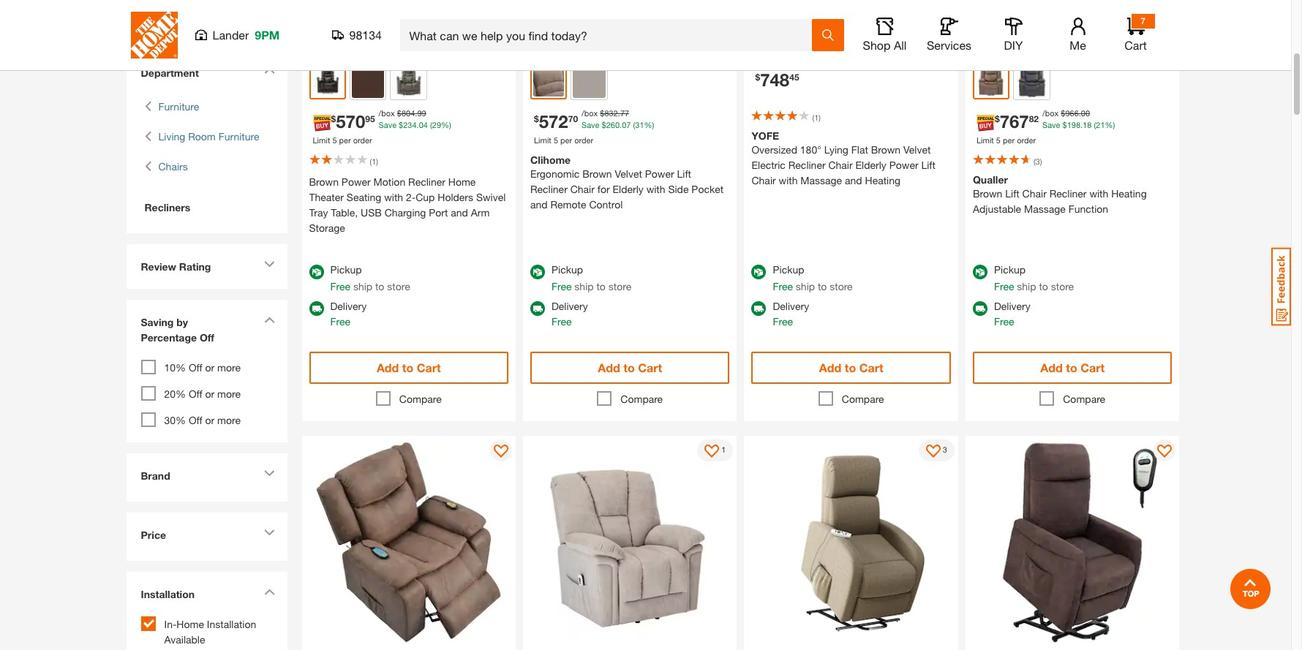 Task type: describe. For each thing, give the bounding box(es) containing it.
add to cart for 804
[[377, 360, 441, 374]]

add for 966
[[1041, 360, 1063, 374]]

0 vertical spatial installation
[[141, 588, 195, 601]]

3 available for pickup image from the left
[[752, 264, 766, 279]]

/box for 767
[[1043, 108, 1059, 117]]

( 3 )
[[1034, 156, 1042, 166]]

572
[[539, 111, 568, 132]]

30% off or more
[[164, 414, 241, 427]]

recliners
[[144, 201, 190, 214]]

flat
[[851, 143, 868, 156]]

1 display image from the left
[[494, 444, 508, 459]]

price link
[[134, 520, 280, 554]]

1 horizontal spatial 3
[[1036, 156, 1040, 166]]

off for 30%
[[189, 414, 202, 427]]

234
[[403, 120, 417, 129]]

order for 767
[[1017, 135, 1036, 145]]

lift inside yofe oversized 180° lying flat brown velvet electric recliner chair elderly power lift chair with massage and heating
[[921, 159, 936, 171]]

. up 198
[[1079, 108, 1081, 117]]

delivery free for 966
[[994, 300, 1031, 327]]

ergonomic
[[530, 167, 580, 180]]

saving by percentage off
[[141, 316, 214, 344]]

store for 966
[[1051, 280, 1074, 292]]

more for 10% off or more
[[217, 361, 241, 374]]

gray image
[[1016, 65, 1048, 98]]

room
[[188, 130, 216, 143]]

available for pickup image for 572
[[530, 264, 545, 279]]

and inside clihome ergonomic brown velvet power lift recliner chair for elderly with side pocket and remote control
[[530, 198, 548, 210]]

add to cart button for 966
[[973, 352, 1172, 384]]

available
[[164, 634, 205, 646]]

yofe
[[752, 129, 779, 142]]

seating
[[347, 191, 381, 203]]

compare for 966
[[1063, 393, 1106, 405]]

chairs link
[[158, 159, 188, 174]]

recliner inside brown power motion recliner home theater seating with 2-cup holders swivel tray table, usb charging port and arm storage
[[408, 175, 445, 188]]

delivery for 804
[[330, 300, 367, 312]]

limit for 767
[[977, 135, 994, 145]]

in-
[[164, 618, 177, 631]]

oversized 180° lying flat brown velvet electric recliner chair elderly power lift chair with massage and heating image
[[744, 0, 958, 56]]

3 compare from the left
[[842, 393, 884, 405]]

me button
[[1055, 18, 1101, 53]]

) for 767
[[1040, 156, 1042, 166]]

/box $ 966 . 00 save $ 198 . 18 ( 21 %) limit 5 per order
[[977, 108, 1115, 145]]

3 ship from the left
[[796, 280, 815, 292]]

home inside brown power motion recliner home theater seating with 2-cup holders swivel tray table, usb charging port and arm storage
[[448, 175, 476, 188]]

oversized
[[752, 143, 797, 156]]

display image for 3
[[926, 444, 941, 459]]

saving by percentage off link
[[134, 307, 280, 356]]

2-
[[406, 191, 416, 203]]

cart for 70
[[638, 360, 662, 374]]

brown inside brown power motion recliner home theater seating with 2-cup holders swivel tray table, usb charging port and arm storage
[[309, 175, 339, 188]]

available shipping image for 966
[[973, 301, 988, 316]]

function
[[1069, 202, 1108, 215]]

installation link
[[134, 579, 280, 613]]

3 available shipping image from the left
[[752, 301, 766, 316]]

with inside clihome ergonomic brown velvet power lift recliner chair for elderly with side pocket and remote control
[[646, 183, 665, 195]]

brown lift chair recliner with heating adjustable massage function image
[[966, 0, 1180, 56]]

$ left 70
[[534, 113, 539, 124]]

1 button
[[697, 439, 733, 461]]

832
[[605, 108, 618, 117]]

31
[[635, 120, 644, 129]]

3 button
[[919, 439, 955, 461]]

available shipping image for 70
[[530, 301, 545, 316]]

caret icon image for installation
[[264, 589, 275, 596]]

$ 767 82
[[995, 111, 1039, 132]]

30% off or more link
[[164, 414, 241, 427]]

3 delivery from the left
[[773, 300, 809, 312]]

lift inside clihome ergonomic brown velvet power lift recliner chair for elderly with side pocket and remote control
[[677, 167, 691, 180]]

198
[[1067, 120, 1081, 129]]

show unavailable products link
[[164, 0, 246, 23]]

save inside $ 572 70 /box $ 832 . 77 save $ 260 . 07 ( 31 %) limit 5 per order
[[582, 120, 600, 129]]

table,
[[331, 206, 358, 218]]

9pm
[[255, 28, 280, 42]]

more for 20% off or more
[[217, 388, 241, 400]]

living
[[158, 130, 185, 143]]

$ down 966
[[1063, 120, 1067, 129]]

5 inside $ 572 70 /box $ 832 . 77 save $ 260 . 07 ( 31 %) limit 5 per order
[[554, 135, 558, 145]]

lift inside qualler brown lift chair recliner with heating adjustable massage function
[[1005, 187, 1020, 199]]

45
[[790, 72, 799, 83]]

70
[[568, 113, 578, 124]]

brand
[[141, 470, 170, 482]]

$ inside $ 570 95
[[331, 113, 336, 124]]

off for 10%
[[189, 361, 202, 374]]

electric
[[752, 159, 786, 171]]

ship for 70
[[575, 280, 594, 292]]

massage inside yofe oversized 180° lying flat brown velvet electric recliner chair elderly power lift chair with massage and heating
[[801, 174, 842, 187]]

charleston sand microfiber lift chair image
[[523, 436, 737, 650]]

lander 9pm
[[213, 28, 280, 42]]

adjustable
[[973, 202, 1021, 215]]

velvet inside yofe oversized 180° lying flat brown velvet electric recliner chair elderly power lift chair with massage and heating
[[904, 143, 931, 156]]

arm
[[471, 206, 490, 218]]

diy button
[[990, 18, 1037, 53]]

95
[[365, 113, 375, 124]]

massage inside qualler brown lift chair recliner with heating adjustable massage function
[[1024, 202, 1066, 215]]

heating inside qualler brown lift chair recliner with heating adjustable massage function
[[1111, 187, 1147, 199]]

in-home installation available link
[[164, 618, 256, 646]]

yofe oversized 180° lying flat brown velvet electric recliner chair elderly power lift chair with massage and heating
[[752, 129, 936, 187]]

review rating
[[141, 260, 211, 273]]

side
[[668, 183, 689, 195]]

available shipping image for 804
[[309, 301, 324, 316]]

cup
[[416, 191, 435, 203]]

3 store from the left
[[830, 280, 853, 292]]

add for 804
[[377, 360, 399, 374]]

2 caret icon image from the top
[[264, 261, 275, 268]]

%) for 570
[[441, 120, 451, 129]]

brand link
[[134, 461, 280, 495]]

home inside the in-home installation available
[[177, 618, 204, 631]]

feedback link image
[[1272, 247, 1291, 326]]

off inside the saving by percentage off
[[200, 331, 214, 344]]

82
[[1029, 113, 1039, 124]]

saving
[[141, 316, 174, 328]]

. down "99"
[[417, 120, 419, 129]]

add to cart for 966
[[1041, 360, 1105, 374]]

qualler
[[973, 173, 1008, 185]]

rating
[[179, 260, 211, 273]]

ship for 804
[[353, 280, 372, 292]]

furniture inside living room furniture link
[[219, 130, 259, 143]]

767
[[1000, 111, 1029, 132]]

limit for 570
[[313, 135, 330, 145]]

qualler brown lift chair recliner with heating adjustable massage function
[[973, 173, 1147, 215]]

or for 20%
[[205, 388, 215, 400]]

power inside clihome ergonomic brown velvet power lift recliner chair for elderly with side pocket and remote control
[[645, 167, 674, 180]]

available for pickup image
[[973, 264, 988, 279]]

per for 767
[[1003, 135, 1015, 145]]

store for 70
[[609, 280, 631, 292]]

20% off or more
[[164, 388, 241, 400]]

$ 570 95
[[331, 111, 375, 132]]

add to cart for 70
[[598, 360, 662, 374]]

diy
[[1004, 38, 1023, 52]]

holders
[[438, 191, 473, 203]]

$ down the 832
[[602, 120, 606, 129]]

chair inside qualler brown lift chair recliner with heating adjustable massage function
[[1022, 187, 1047, 199]]

save for 570
[[379, 120, 397, 129]]

usb
[[361, 206, 382, 218]]

delivery free for 70
[[552, 300, 588, 327]]

recliners link
[[141, 200, 273, 215]]

3 pickup from the left
[[773, 263, 804, 275]]

unavailable
[[193, 0, 246, 8]]

add to cart button for 70
[[530, 352, 730, 384]]

brown power lift heated recliner chair with adjustable massage function image
[[302, 436, 516, 650]]

modern power recline and lift chair with heat and massage in barley tan chenille image
[[744, 436, 958, 650]]

570
[[336, 111, 365, 132]]

all
[[894, 38, 907, 52]]

pickup for 966
[[994, 263, 1026, 275]]

motion
[[374, 175, 405, 188]]

review
[[141, 260, 176, 273]]

storage
[[309, 221, 345, 234]]

00
[[1081, 108, 1090, 117]]

98134
[[349, 28, 382, 42]]

order inside $ 572 70 /box $ 832 . 77 save $ 260 . 07 ( 31 %) limit 5 per order
[[574, 135, 593, 145]]

chairs
[[158, 160, 188, 173]]

for
[[598, 183, 610, 195]]

pickup free ship to store for 966
[[994, 263, 1074, 292]]

installation inside the in-home installation available
[[207, 618, 256, 631]]

caret icon image for brand
[[264, 470, 275, 477]]

) for 570
[[376, 156, 378, 166]]

77
[[620, 108, 629, 117]]

20% off or more link
[[164, 388, 241, 400]]

1 horizontal spatial )
[[819, 113, 821, 122]]

clihome
[[530, 153, 571, 166]]

heating inside yofe oversized 180° lying flat brown velvet electric recliner chair elderly power lift chair with massage and heating
[[865, 174, 901, 187]]

port
[[429, 206, 448, 218]]

2 horizontal spatial 1
[[814, 113, 819, 122]]

10%
[[164, 361, 186, 374]]



Task type: vqa. For each thing, say whether or not it's contained in the screenshot.
drill to the bottom
no



Task type: locate. For each thing, give the bounding box(es) containing it.
2 order from the left
[[574, 135, 593, 145]]

3 /box from the left
[[1043, 108, 1059, 117]]

0 horizontal spatial brown image
[[533, 66, 564, 97]]

back caret image for chairs
[[144, 159, 151, 174]]

brown inside yofe oversized 180° lying flat brown velvet electric recliner chair elderly power lift chair with massage and heating
[[871, 143, 901, 156]]

order inside the '/box $ 804 . 99 save $ 234 . 04 ( 29 %) limit 5 per order'
[[353, 135, 372, 145]]

0 horizontal spatial velvet
[[615, 167, 642, 180]]

2 horizontal spatial available for pickup image
[[752, 264, 766, 279]]

( up "180°"
[[812, 113, 814, 122]]

( inside '/box $ 966 . 00 save $ 198 . 18 ( 21 %) limit 5 per order'
[[1094, 120, 1096, 129]]

chair down 'lying'
[[828, 159, 853, 171]]

2 horizontal spatial /box
[[1043, 108, 1059, 117]]

delivery free for 804
[[330, 300, 367, 327]]

/box inside $ 572 70 /box $ 832 . 77 save $ 260 . 07 ( 31 %) limit 5 per order
[[582, 108, 598, 117]]

/box right 95
[[379, 108, 395, 117]]

free
[[330, 280, 350, 292], [552, 280, 572, 292], [773, 280, 793, 292], [994, 280, 1014, 292], [330, 315, 350, 327], [552, 315, 572, 327], [773, 315, 793, 327], [994, 315, 1014, 327]]

or up 20% off or more link
[[205, 361, 215, 374]]

1 available shipping image from the left
[[309, 301, 324, 316]]

0 horizontal spatial /box
[[379, 108, 395, 117]]

$ left 82
[[995, 113, 1000, 124]]

home up holders
[[448, 175, 476, 188]]

1 horizontal spatial /box
[[582, 108, 598, 117]]

2 display image from the left
[[705, 444, 719, 459]]

2 delivery from the left
[[552, 300, 588, 312]]

installation down installation link
[[207, 618, 256, 631]]

0 horizontal spatial 5
[[332, 135, 337, 145]]

recliner inside qualler brown lift chair recliner with heating adjustable massage function
[[1050, 187, 1087, 199]]

order for 570
[[353, 135, 372, 145]]

1 horizontal spatial power
[[645, 167, 674, 180]]

966
[[1066, 108, 1079, 117]]

3 display image from the left
[[926, 444, 941, 459]]

available shipping image
[[309, 301, 324, 316], [530, 301, 545, 316], [752, 301, 766, 316], [973, 301, 988, 316]]

3 caret icon image from the top
[[264, 317, 275, 323]]

brown inside clihome ergonomic brown velvet power lift recliner chair for elderly with side pocket and remote control
[[582, 167, 612, 180]]

back caret image
[[144, 99, 151, 114], [144, 159, 151, 174]]

show unavailable products
[[164, 0, 246, 23]]

3 inside dropdown button
[[943, 445, 947, 455]]

0 horizontal spatial elderly
[[613, 183, 644, 195]]

and inside yofe oversized 180° lying flat brown velvet electric recliner chair elderly power lift chair with massage and heating
[[845, 174, 862, 187]]

1 vertical spatial elderly
[[613, 183, 644, 195]]

/box right 82
[[1043, 108, 1059, 117]]

limit inside $ 572 70 /box $ 832 . 77 save $ 260 . 07 ( 31 %) limit 5 per order
[[534, 135, 552, 145]]

1 horizontal spatial %)
[[644, 120, 654, 129]]

5 inside '/box $ 966 . 00 save $ 198 . 18 ( 21 %) limit 5 per order'
[[996, 135, 1001, 145]]

elderly inside yofe oversized 180° lying flat brown velvet electric recliner chair elderly power lift chair with massage and heating
[[856, 159, 887, 171]]

2 horizontal spatial and
[[845, 174, 862, 187]]

back caret image for furniture
[[144, 99, 151, 114]]

recliner
[[788, 159, 826, 171], [408, 175, 445, 188], [530, 183, 568, 195], [1050, 187, 1087, 199]]

2 horizontal spatial save
[[1043, 120, 1060, 129]]

off for 20%
[[189, 388, 202, 400]]

2 horizontal spatial per
[[1003, 135, 1015, 145]]

0 vertical spatial elderly
[[856, 159, 887, 171]]

order down 70
[[574, 135, 593, 145]]

1 inside dropdown button
[[722, 445, 726, 455]]

3 pickup free ship to store from the left
[[773, 263, 853, 292]]

1 vertical spatial home
[[177, 618, 204, 631]]

0 horizontal spatial furniture
[[158, 100, 199, 113]]

0 horizontal spatial order
[[353, 135, 372, 145]]

velvet inside clihome ergonomic brown velvet power lift recliner chair for elderly with side pocket and remote control
[[615, 167, 642, 180]]

order down $ 767 82
[[1017, 135, 1036, 145]]

1 horizontal spatial limit
[[534, 135, 552, 145]]

1 save from the left
[[379, 120, 397, 129]]

heating
[[865, 174, 901, 187], [1111, 187, 1147, 199]]

lying
[[824, 143, 849, 156]]

3 per from the left
[[1003, 135, 1015, 145]]

pickup free ship to store for 70
[[552, 263, 631, 292]]

%) inside '/box $ 966 . 00 save $ 198 . 18 ( 21 %) limit 5 per order'
[[1105, 120, 1115, 129]]

store
[[387, 280, 410, 292], [609, 280, 631, 292], [830, 280, 853, 292], [1051, 280, 1074, 292]]

with inside brown power motion recliner home theater seating with 2-cup holders swivel tray table, usb charging port and arm storage
[[384, 191, 403, 203]]

7
[[1141, 15, 1146, 26]]

0 vertical spatial massage
[[801, 174, 842, 187]]

1 back caret image from the top
[[144, 99, 151, 114]]

2 horizontal spatial )
[[1040, 156, 1042, 166]]

180°
[[800, 143, 821, 156]]

living room furniture
[[158, 130, 259, 143]]

4 store from the left
[[1051, 280, 1074, 292]]

save for 767
[[1043, 120, 1060, 129]]

lift
[[921, 159, 936, 171], [677, 167, 691, 180], [1005, 187, 1020, 199]]

home up available
[[177, 618, 204, 631]]

3 or from the top
[[205, 414, 215, 427]]

3 5 from the left
[[996, 135, 1001, 145]]

20%
[[164, 388, 186, 400]]

1 brown image from the left
[[533, 66, 564, 97]]

$ left "77" at top
[[600, 108, 605, 117]]

recliner down "180°"
[[788, 159, 826, 171]]

1 horizontal spatial elderly
[[856, 159, 887, 171]]

3
[[1036, 156, 1040, 166], [943, 445, 947, 455]]

power
[[889, 159, 919, 171], [645, 167, 674, 180], [342, 175, 371, 188]]

caret icon image inside saving by percentage off link
[[264, 317, 275, 323]]

cart for 966
[[1081, 360, 1105, 374]]

1 ship from the left
[[353, 280, 372, 292]]

2 more from the top
[[217, 388, 241, 400]]

pickup free ship to store for 804
[[330, 263, 410, 292]]

2 store from the left
[[609, 280, 631, 292]]

1 horizontal spatial lift
[[921, 159, 936, 171]]

elderly inside clihome ergonomic brown velvet power lift recliner chair for elderly with side pocket and remote control
[[613, 183, 644, 195]]

caret icon image for department
[[264, 67, 275, 74]]

1 pickup from the left
[[330, 263, 362, 275]]

$ left 95
[[331, 113, 336, 124]]

chair down ( 3 )
[[1022, 187, 1047, 199]]

add to cart button for 804
[[309, 352, 508, 384]]

) up motion
[[376, 156, 378, 166]]

the home depot logo image
[[131, 12, 177, 59]]

%) right 18
[[1105, 120, 1115, 129]]

department
[[141, 67, 199, 79]]

per for 570
[[339, 135, 351, 145]]

4 add from the left
[[1041, 360, 1063, 374]]

2 pickup free ship to store from the left
[[552, 263, 631, 292]]

1 vertical spatial furniture
[[219, 130, 259, 143]]

percentage
[[141, 331, 197, 344]]

1 delivery from the left
[[330, 300, 367, 312]]

display image inside 1 dropdown button
[[705, 444, 719, 459]]

recliner up cup
[[408, 175, 445, 188]]

brown image for $
[[976, 66, 1007, 97]]

display image
[[1158, 444, 1172, 459]]

compare for 804
[[399, 393, 442, 405]]

1 delivery free from the left
[[330, 300, 367, 327]]

2 back caret image from the top
[[144, 159, 151, 174]]

0 horizontal spatial and
[[451, 206, 468, 218]]

1 horizontal spatial 5
[[554, 135, 558, 145]]

back caret image
[[144, 129, 151, 144]]

display image inside 3 dropdown button
[[926, 444, 941, 459]]

1 add from the left
[[377, 360, 399, 374]]

0 horizontal spatial display image
[[494, 444, 508, 459]]

( right 18
[[1094, 120, 1096, 129]]

caret icon image for saving by percentage off
[[264, 317, 275, 323]]

off right 30%
[[189, 414, 202, 427]]

0 vertical spatial velvet
[[904, 143, 931, 156]]

pickup for 70
[[552, 263, 583, 275]]

0 horizontal spatial installation
[[141, 588, 195, 601]]

0 vertical spatial more
[[217, 361, 241, 374]]

0 vertical spatial back caret image
[[144, 99, 151, 114]]

1 compare from the left
[[399, 393, 442, 405]]

( 1 ) up "180°"
[[812, 113, 821, 122]]

/box inside '/box $ 966 . 00 save $ 198 . 18 ( 21 %) limit 5 per order'
[[1043, 108, 1059, 117]]

brown image left gray icon
[[976, 66, 1007, 97]]

caret icon image for price
[[264, 530, 275, 536]]

per down 767
[[1003, 135, 1015, 145]]

$ down 804
[[399, 120, 403, 129]]

0 horizontal spatial ( 1 )
[[370, 156, 378, 166]]

shop
[[863, 38, 891, 52]]

installation up "in-"
[[141, 588, 195, 601]]

3 add from the left
[[819, 360, 842, 374]]

caret icon image inside department link
[[264, 67, 275, 74]]

$ left "99"
[[397, 108, 402, 117]]

per down 70
[[560, 135, 572, 145]]

furniture link
[[158, 99, 199, 114]]

( right 04
[[430, 120, 432, 129]]

charging
[[385, 206, 426, 218]]

5 inside the '/box $ 804 . 99 save $ 234 . 04 ( 29 %) limit 5 per order'
[[332, 135, 337, 145]]

with down electric in the top right of the page
[[779, 174, 798, 187]]

4 compare from the left
[[1063, 393, 1106, 405]]

%) right '07'
[[644, 120, 654, 129]]

2 brown image from the left
[[976, 66, 1007, 97]]

0 horizontal spatial %)
[[441, 120, 451, 129]]

3 limit from the left
[[977, 135, 994, 145]]

1 store from the left
[[387, 280, 410, 292]]

4 pickup free ship to store from the left
[[994, 263, 1074, 292]]

recliner down the ergonomic
[[530, 183, 568, 195]]

( inside the '/box $ 804 . 99 save $ 234 . 04 ( 29 %) limit 5 per order'
[[430, 120, 432, 129]]

compare
[[399, 393, 442, 405], [621, 393, 663, 405], [842, 393, 884, 405], [1063, 393, 1106, 405]]

brown up for
[[582, 167, 612, 180]]

remote
[[551, 198, 586, 210]]

more for 30% off or more
[[217, 414, 241, 427]]

0 horizontal spatial )
[[376, 156, 378, 166]]

power inside yofe oversized 180° lying flat brown velvet electric recliner chair elderly power lift chair with massage and heating
[[889, 159, 919, 171]]

3 %) from the left
[[1105, 120, 1115, 129]]

5 caret icon image from the top
[[264, 530, 275, 536]]

or down 20% off or more link
[[205, 414, 215, 427]]

) up "180°"
[[819, 113, 821, 122]]

1 more from the top
[[217, 361, 241, 374]]

ergonomic brown velvet power lift recliner chair for elderly with side pocket and remote control image
[[523, 0, 737, 56]]

( down '/box $ 966 . 00 save $ 198 . 18 ( 21 %) limit 5 per order'
[[1034, 156, 1036, 166]]

$ left 00
[[1061, 108, 1066, 117]]

1 vertical spatial massage
[[1024, 202, 1066, 215]]

2 horizontal spatial lift
[[1005, 187, 1020, 199]]

1 /box from the left
[[379, 108, 395, 117]]

1 vertical spatial 1
[[372, 156, 376, 166]]

back caret image up back caret image
[[144, 99, 151, 114]]

1 horizontal spatial order
[[574, 135, 593, 145]]

3 delivery free from the left
[[773, 300, 809, 327]]

1 vertical spatial back caret image
[[144, 159, 151, 174]]

limit up 'theater'
[[313, 135, 330, 145]]

07
[[622, 120, 631, 129]]

brown power lift recliner chair for elderly living room chair w/remote control image
[[966, 436, 1180, 650]]

. down 00
[[1081, 120, 1083, 129]]

velvet right flat at top
[[904, 143, 931, 156]]

0 horizontal spatial 1
[[372, 156, 376, 166]]

1 per from the left
[[339, 135, 351, 145]]

1 horizontal spatial massage
[[1024, 202, 1066, 215]]

services
[[927, 38, 972, 52]]

. up 234
[[415, 108, 417, 117]]

3 more from the top
[[217, 414, 241, 427]]

%) inside $ 572 70 /box $ 832 . 77 save $ 260 . 07 ( 31 %) limit 5 per order
[[644, 120, 654, 129]]

5 for 570
[[332, 135, 337, 145]]

%) inside the '/box $ 804 . 99 save $ 234 . 04 ( 29 %) limit 5 per order'
[[441, 120, 451, 129]]

off
[[200, 331, 214, 344], [189, 361, 202, 374], [189, 388, 202, 400], [189, 414, 202, 427]]

swivel
[[476, 191, 506, 203]]

2 horizontal spatial order
[[1017, 135, 1036, 145]]

more down 20% off or more link
[[217, 414, 241, 427]]

pickup free ship to store
[[330, 263, 410, 292], [552, 263, 631, 292], [773, 263, 853, 292], [994, 263, 1074, 292]]

velvet up control
[[615, 167, 642, 180]]

off right 20% at the bottom of the page
[[189, 388, 202, 400]]

chair
[[828, 159, 853, 171], [752, 174, 776, 187], [570, 183, 595, 195], [1022, 187, 1047, 199]]

0 horizontal spatial massage
[[801, 174, 842, 187]]

delivery for 70
[[552, 300, 588, 312]]

5 down 767
[[996, 135, 1001, 145]]

( 1 ) up motion
[[370, 156, 378, 166]]

per down 570
[[339, 135, 351, 145]]

or for 10%
[[205, 361, 215, 374]]

furniture up living at the left top of the page
[[158, 100, 199, 113]]

/box right 70
[[582, 108, 598, 117]]

4 add to cart from the left
[[1041, 360, 1105, 374]]

0 horizontal spatial available for pickup image
[[309, 264, 324, 279]]

2 add to cart from the left
[[598, 360, 662, 374]]

2 per from the left
[[560, 135, 572, 145]]

4 caret icon image from the top
[[264, 470, 275, 477]]

. up 260
[[618, 108, 620, 117]]

beige image
[[573, 65, 606, 98]]

4 delivery free from the left
[[994, 300, 1031, 327]]

price
[[141, 529, 166, 541]]

%)
[[441, 120, 451, 129], [644, 120, 654, 129], [1105, 120, 1115, 129]]

0 horizontal spatial 3
[[943, 445, 947, 455]]

chair down electric in the top right of the page
[[752, 174, 776, 187]]

limit up clihome
[[534, 135, 552, 145]]

massage left function at right
[[1024, 202, 1066, 215]]

0 horizontal spatial power
[[342, 175, 371, 188]]

1 %) from the left
[[441, 120, 451, 129]]

brown down qualler at the right top of page
[[973, 187, 1003, 199]]

order down $ 570 95
[[353, 135, 372, 145]]

caret icon image inside installation link
[[264, 589, 275, 596]]

limit
[[313, 135, 330, 145], [534, 135, 552, 145], [977, 135, 994, 145]]

$ 572 70 /box $ 832 . 77 save $ 260 . 07 ( 31 %) limit 5 per order
[[534, 108, 654, 145]]

limit up qualler at the right top of page
[[977, 135, 994, 145]]

1 available for pickup image from the left
[[309, 264, 324, 279]]

%) right 04
[[441, 120, 451, 129]]

limit inside '/box $ 966 . 00 save $ 198 . 18 ( 21 %) limit 5 per order'
[[977, 135, 994, 145]]

chair inside clihome ergonomic brown velvet power lift recliner chair for elderly with side pocket and remote control
[[570, 183, 595, 195]]

1 horizontal spatial brown image
[[976, 66, 1007, 97]]

1 horizontal spatial available for pickup image
[[530, 264, 545, 279]]

save right 95
[[379, 120, 397, 129]]

and inside brown power motion recliner home theater seating with 2-cup holders swivel tray table, usb charging port and arm storage
[[451, 206, 468, 218]]

2 horizontal spatial %)
[[1105, 120, 1115, 129]]

$ inside $ 748 45
[[755, 72, 760, 83]]

0 horizontal spatial save
[[379, 120, 397, 129]]

1 horizontal spatial and
[[530, 198, 548, 210]]

1 vertical spatial installation
[[207, 618, 256, 631]]

theater
[[309, 191, 344, 203]]

brown up 'theater'
[[309, 175, 339, 188]]

and
[[845, 174, 862, 187], [530, 198, 548, 210], [451, 206, 468, 218]]

99
[[417, 108, 426, 117]]

or for 30%
[[205, 414, 215, 427]]

$ 748 45
[[755, 70, 799, 90]]

3 add to cart from the left
[[819, 360, 883, 374]]

98134 button
[[332, 28, 382, 42]]

$ left the 45 at the right top of page
[[755, 72, 760, 83]]

save inside '/box $ 966 . 00 save $ 198 . 18 ( 21 %) limit 5 per order'
[[1043, 120, 1060, 129]]

products
[[164, 11, 206, 23]]

display image for 1
[[705, 444, 719, 459]]

recliner inside clihome ergonomic brown velvet power lift recliner chair for elderly with side pocket and remote control
[[530, 183, 568, 195]]

1 horizontal spatial ( 1 )
[[812, 113, 821, 122]]

/box inside the '/box $ 804 . 99 save $ 234 . 04 ( 29 %) limit 5 per order'
[[379, 108, 395, 117]]

control
[[589, 198, 623, 210]]

available for pickup image for $
[[309, 264, 324, 279]]

6 caret icon image from the top
[[264, 589, 275, 596]]

0 horizontal spatial limit
[[313, 135, 330, 145]]

1 horizontal spatial furniture
[[219, 130, 259, 143]]

with up function at right
[[1090, 187, 1109, 199]]

2 available shipping image from the left
[[530, 301, 545, 316]]

4 ship from the left
[[1017, 280, 1036, 292]]

4 delivery from the left
[[994, 300, 1031, 312]]

brown power motion recliner home theater seating with 2-cup holders swivel tray table, usb charging port and arm storage link
[[309, 174, 508, 235]]

more up 20% off or more link
[[217, 361, 241, 374]]

with inside qualler brown lift chair recliner with heating adjustable massage function
[[1090, 187, 1109, 199]]

delivery for 966
[[994, 300, 1031, 312]]

1 pickup free ship to store from the left
[[330, 263, 410, 292]]

1 horizontal spatial display image
[[705, 444, 719, 459]]

brown image
[[533, 66, 564, 97], [976, 66, 1007, 97]]

pickup
[[330, 263, 362, 275], [552, 263, 583, 275], [773, 263, 804, 275], [994, 263, 1026, 275]]

pickup for 804
[[330, 263, 362, 275]]

( right '07'
[[633, 120, 635, 129]]

2 horizontal spatial display image
[[926, 444, 941, 459]]

2 /box from the left
[[582, 108, 598, 117]]

4 pickup from the left
[[994, 263, 1026, 275]]

%) for 767
[[1105, 120, 1115, 129]]

delivery free
[[330, 300, 367, 327], [552, 300, 588, 327], [773, 300, 809, 327], [994, 300, 1031, 327]]

0 horizontal spatial per
[[339, 135, 351, 145]]

0 horizontal spatial heating
[[865, 174, 901, 187]]

installation
[[141, 588, 195, 601], [207, 618, 256, 631]]

brown inside qualler brown lift chair recliner with heating adjustable massage function
[[973, 187, 1003, 199]]

1 limit from the left
[[313, 135, 330, 145]]

save right 82
[[1043, 120, 1060, 129]]

1 horizontal spatial home
[[448, 175, 476, 188]]

2 vertical spatial more
[[217, 414, 241, 427]]

2 vertical spatial or
[[205, 414, 215, 427]]

2 add to cart button from the left
[[530, 352, 730, 384]]

brown image
[[352, 65, 384, 98]]

1 vertical spatial more
[[217, 388, 241, 400]]

off up 10% off or more link on the bottom
[[200, 331, 214, 344]]

or down 10% off or more link on the bottom
[[205, 388, 215, 400]]

1 or from the top
[[205, 361, 215, 374]]

$ inside $ 767 82
[[995, 113, 1000, 124]]

5
[[332, 135, 337, 145], [554, 135, 558, 145], [996, 135, 1001, 145]]

cart 7
[[1125, 15, 1147, 52]]

and down holders
[[451, 206, 468, 218]]

1 horizontal spatial per
[[560, 135, 572, 145]]

1 vertical spatial or
[[205, 388, 215, 400]]

chair up remote
[[570, 183, 595, 195]]

2 compare from the left
[[621, 393, 663, 405]]

1 horizontal spatial velvet
[[904, 143, 931, 156]]

1 order from the left
[[353, 135, 372, 145]]

with inside yofe oversized 180° lying flat brown velvet electric recliner chair elderly power lift chair with massage and heating
[[779, 174, 798, 187]]

1 add to cart from the left
[[377, 360, 441, 374]]

2 pickup from the left
[[552, 263, 583, 275]]

1 vertical spatial ( 1 )
[[370, 156, 378, 166]]

( down the '/box $ 804 . 99 save $ 234 . 04 ( 29 %) limit 5 per order' on the top left of the page
[[370, 156, 372, 166]]

limit inside the '/box $ 804 . 99 save $ 234 . 04 ( 29 %) limit 5 per order'
[[313, 135, 330, 145]]

0 vertical spatial furniture
[[158, 100, 199, 113]]

living room furniture link
[[158, 129, 259, 144]]

more down 10% off or more link on the bottom
[[217, 388, 241, 400]]

by
[[176, 316, 188, 328]]

brown right flat at top
[[871, 143, 901, 156]]

804
[[402, 108, 415, 117]]

compare for 70
[[621, 393, 663, 405]]

2 %) from the left
[[644, 120, 654, 129]]

4 add to cart button from the left
[[973, 352, 1172, 384]]

and left remote
[[530, 198, 548, 210]]

and down flat at top
[[845, 174, 862, 187]]

5 down 570
[[332, 135, 337, 145]]

0 horizontal spatial lift
[[677, 167, 691, 180]]

elderly
[[856, 159, 887, 171], [613, 183, 644, 195]]

. down "77" at top
[[620, 120, 622, 129]]

2 limit from the left
[[534, 135, 552, 145]]

per inside '/box $ 966 . 00 save $ 198 . 18 ( 21 %) limit 5 per order'
[[1003, 135, 1015, 145]]

review rating link
[[141, 259, 236, 274]]

massage down "180°"
[[801, 174, 842, 187]]

me
[[1070, 38, 1086, 52]]

3 save from the left
[[1043, 120, 1060, 129]]

cart for 804
[[417, 360, 441, 374]]

3 add to cart button from the left
[[752, 352, 951, 384]]

2 or from the top
[[205, 388, 215, 400]]

2 add from the left
[[598, 360, 620, 374]]

5 for 767
[[996, 135, 1001, 145]]

to
[[375, 280, 384, 292], [597, 280, 606, 292], [818, 280, 827, 292], [1039, 280, 1048, 292], [402, 360, 414, 374], [624, 360, 635, 374], [845, 360, 856, 374], [1066, 360, 1077, 374]]

with down motion
[[384, 191, 403, 203]]

1 vertical spatial 3
[[943, 445, 947, 455]]

1 vertical spatial velvet
[[615, 167, 642, 180]]

recliner up function at right
[[1050, 187, 1087, 199]]

display image
[[494, 444, 508, 459], [705, 444, 719, 459], [926, 444, 941, 459]]

tray
[[309, 206, 328, 218]]

elderly down flat at top
[[856, 159, 887, 171]]

0 horizontal spatial home
[[177, 618, 204, 631]]

2 save from the left
[[582, 120, 600, 129]]

1
[[814, 113, 819, 122], [372, 156, 376, 166], [722, 445, 726, 455]]

0 vertical spatial ( 1 )
[[812, 113, 821, 122]]

1 caret icon image from the top
[[264, 67, 275, 74]]

caret icon image inside brand link
[[264, 470, 275, 477]]

caret icon image
[[264, 67, 275, 74], [264, 261, 275, 268], [264, 317, 275, 323], [264, 470, 275, 477], [264, 530, 275, 536], [264, 589, 275, 596]]

0 vertical spatial 1
[[814, 113, 819, 122]]

3 order from the left
[[1017, 135, 1036, 145]]

brown 2 image
[[312, 66, 343, 97]]

power inside brown power motion recliner home theater seating with 2-cup holders swivel tray table, usb charging port and arm storage
[[342, 175, 371, 188]]

brown power motion recliner home theater seating with 2-cup holders swivel tray table, usb charging port and arm storage image
[[302, 0, 516, 56]]

What can we help you find today? search field
[[409, 20, 811, 50]]

2 available for pickup image from the left
[[530, 264, 545, 279]]

0 vertical spatial 3
[[1036, 156, 1040, 166]]

21
[[1096, 120, 1105, 129]]

2 delivery free from the left
[[552, 300, 588, 327]]

brown image for 572
[[533, 66, 564, 97]]

1 horizontal spatial save
[[582, 120, 600, 129]]

2 horizontal spatial limit
[[977, 135, 994, 145]]

order inside '/box $ 966 . 00 save $ 198 . 18 ( 21 %) limit 5 per order'
[[1017, 135, 1036, 145]]

5 down 572
[[554, 135, 558, 145]]

1 horizontal spatial installation
[[207, 618, 256, 631]]

( 1 )
[[812, 113, 821, 122], [370, 156, 378, 166]]

per inside the '/box $ 804 . 99 save $ 234 . 04 ( 29 %) limit 5 per order'
[[339, 135, 351, 145]]

add for 70
[[598, 360, 620, 374]]

1 add to cart button from the left
[[309, 352, 508, 384]]

0 vertical spatial home
[[448, 175, 476, 188]]

ship for 966
[[1017, 280, 1036, 292]]

( inside $ 572 70 /box $ 832 . 77 save $ 260 . 07 ( 31 %) limit 5 per order
[[633, 120, 635, 129]]

2 horizontal spatial power
[[889, 159, 919, 171]]

)
[[819, 113, 821, 122], [376, 156, 378, 166], [1040, 156, 1042, 166]]

30%
[[164, 414, 186, 427]]

2 vertical spatial 1
[[722, 445, 726, 455]]

1 horizontal spatial heating
[[1111, 187, 1147, 199]]

or
[[205, 361, 215, 374], [205, 388, 215, 400], [205, 414, 215, 427]]

2 ship from the left
[[575, 280, 594, 292]]

29
[[432, 120, 441, 129]]

back caret image left chairs link
[[144, 159, 151, 174]]

department link
[[134, 58, 280, 88]]

off right 10%
[[189, 361, 202, 374]]

caret icon image inside price link
[[264, 530, 275, 536]]

per inside $ 572 70 /box $ 832 . 77 save $ 260 . 07 ( 31 %) limit 5 per order
[[560, 135, 572, 145]]

1 horizontal spatial 1
[[722, 445, 726, 455]]

save inside the '/box $ 804 . 99 save $ 234 . 04 ( 29 %) limit 5 per order'
[[379, 120, 397, 129]]

1 5 from the left
[[332, 135, 337, 145]]

cart
[[1125, 38, 1147, 52], [417, 360, 441, 374], [638, 360, 662, 374], [859, 360, 883, 374], [1081, 360, 1105, 374]]

store for 804
[[387, 280, 410, 292]]

available for pickup image
[[309, 264, 324, 279], [530, 264, 545, 279], [752, 264, 766, 279]]

save right 70
[[582, 120, 600, 129]]

260
[[606, 120, 620, 129]]

elderly right for
[[613, 183, 644, 195]]

with left the side
[[646, 183, 665, 195]]

more
[[217, 361, 241, 374], [217, 388, 241, 400], [217, 414, 241, 427]]

gray image
[[392, 65, 425, 98]]

furniture right room
[[219, 130, 259, 143]]

2 horizontal spatial 5
[[996, 135, 1001, 145]]

/box for 570
[[379, 108, 395, 117]]

2 5 from the left
[[554, 135, 558, 145]]

0 vertical spatial or
[[205, 361, 215, 374]]

04
[[419, 120, 428, 129]]

recliner inside yofe oversized 180° lying flat brown velvet electric recliner chair elderly power lift chair with massage and heating
[[788, 159, 826, 171]]

4 available shipping image from the left
[[973, 301, 988, 316]]

brown image up 572
[[533, 66, 564, 97]]

) down '/box $ 966 . 00 save $ 198 . 18 ( 21 %) limit 5 per order'
[[1040, 156, 1042, 166]]



